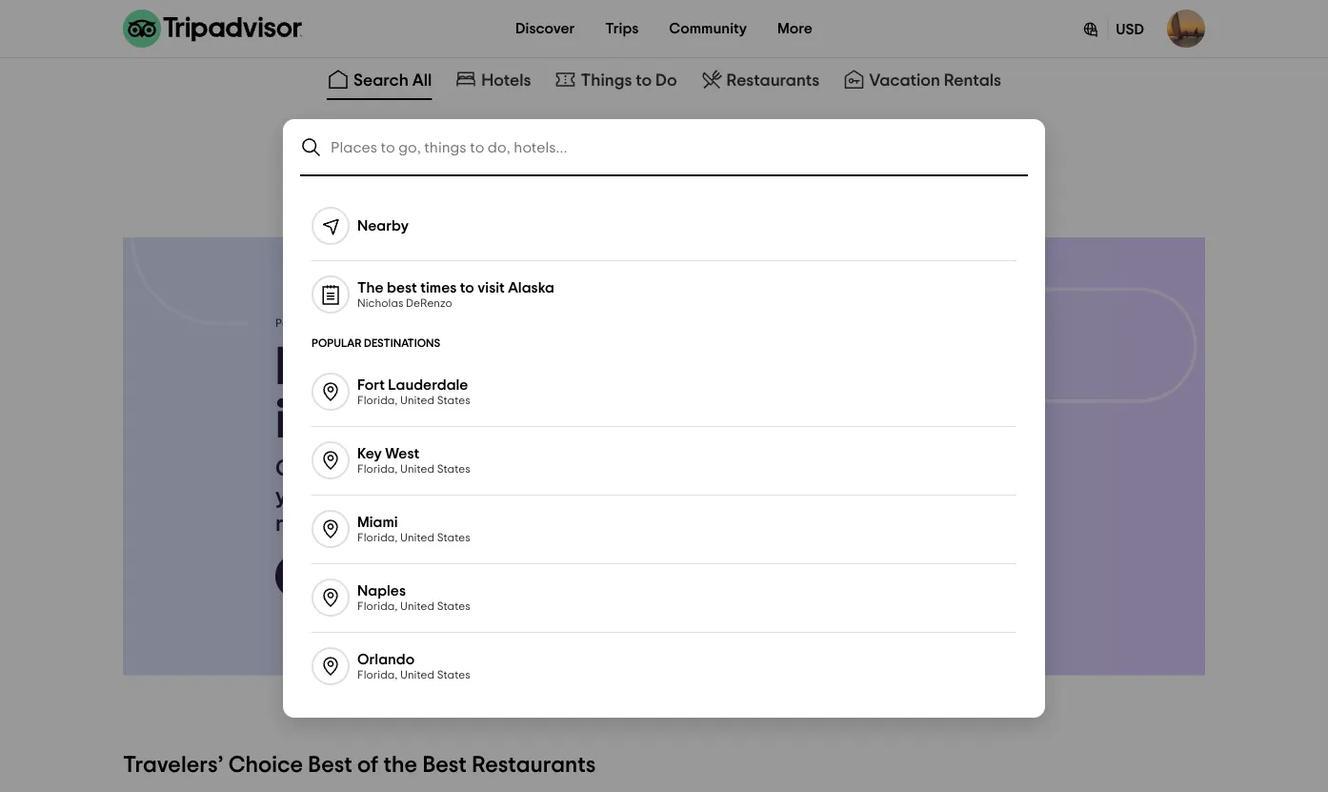 Task type: describe. For each thing, give the bounding box(es) containing it.
restaurants link
[[700, 68, 820, 91]]

build a trip in minutes
[[275, 341, 531, 448]]

popular
[[312, 337, 362, 349]]

popular destinations
[[312, 337, 441, 349]]

in
[[275, 394, 318, 448]]

visit
[[478, 280, 505, 296]]

things to do button
[[550, 64, 681, 100]]

united for orlando
[[400, 670, 435, 681]]

states for orlando
[[437, 670, 471, 681]]

search all button
[[323, 64, 436, 100]]

florida, for miami
[[357, 532, 398, 544]]

lauderdale
[[388, 378, 468, 393]]

vacation rentals button
[[839, 64, 1006, 100]]

united for miami
[[400, 532, 435, 544]]

west
[[385, 446, 420, 461]]

usd button
[[1066, 9, 1160, 49]]

travelers'
[[123, 754, 224, 777]]

do
[[656, 72, 677, 89]]

the
[[357, 280, 384, 296]]

to inside the best times to visit alaska nicholas derenzo
[[460, 280, 475, 296]]

destinations
[[364, 337, 441, 349]]

miami florida, united states
[[357, 515, 471, 544]]

reviews.
[[275, 513, 357, 536]]

popular destinations list box
[[289, 176, 1040, 716]]

naples florida, united states
[[357, 583, 471, 612]]

discover
[[516, 21, 575, 36]]

ai inside button
[[430, 569, 444, 584]]

0 horizontal spatial restaurants
[[472, 754, 596, 777]]

search all
[[354, 72, 432, 89]]

florida, inside fort lauderdale florida, united states
[[357, 395, 398, 407]]

traveler
[[432, 485, 513, 508]]

more
[[778, 21, 813, 36]]

tips
[[518, 485, 556, 508]]

fort
[[357, 378, 385, 393]]

united for naples
[[400, 601, 435, 612]]

and
[[561, 485, 602, 508]]

key west florida, united states
[[357, 446, 471, 475]]

times
[[421, 280, 457, 296]]

vacation rentals link
[[843, 68, 1002, 91]]

states for naples
[[437, 601, 471, 612]]

minutes
[[329, 394, 513, 448]]

usd
[[1116, 22, 1145, 37]]

profile picture image
[[1168, 10, 1206, 48]]

trip for ai
[[371, 569, 396, 584]]

travelers' choice best of the best restaurants
[[123, 754, 596, 777]]

Search search field
[[331, 139, 1028, 156]]

florida, for naples
[[357, 601, 398, 612]]

trip for minutes
[[447, 341, 531, 394]]

united inside key west florida, united states
[[400, 464, 435, 475]]

trips
[[606, 21, 639, 36]]

by inside get a personalized itinerary just for you, guided by traveler tips and reviews.
[[402, 485, 427, 508]]

of
[[358, 754, 379, 777]]

more button
[[763, 10, 828, 48]]

florida, for orlando
[[357, 670, 398, 681]]

start
[[321, 569, 355, 584]]

restaurants button
[[696, 64, 824, 100]]

itinerary
[[476, 458, 563, 480]]

nicholas
[[357, 298, 404, 309]]

start a trip with ai
[[321, 569, 444, 584]]

search
[[354, 72, 409, 89]]

nearby link
[[289, 192, 1040, 260]]

the
[[384, 754, 418, 777]]

just
[[568, 458, 604, 480]]

a for build
[[404, 341, 436, 394]]

the best times to visit alaska nicholas derenzo
[[357, 280, 555, 309]]

get
[[275, 458, 313, 480]]



Task type: vqa. For each thing, say whether or not it's contained in the screenshot.
Florida, inside The Naples Florida, United States
yes



Task type: locate. For each thing, give the bounding box(es) containing it.
florida,
[[357, 395, 398, 407], [357, 464, 398, 475], [357, 532, 398, 544], [357, 601, 398, 612], [357, 670, 398, 681]]

states down naples florida, united states
[[437, 670, 471, 681]]

a for get
[[318, 458, 332, 480]]

4 states from the top
[[437, 601, 471, 612]]

0 horizontal spatial to
[[460, 280, 475, 296]]

with
[[399, 569, 427, 584]]

1 horizontal spatial to
[[636, 72, 652, 89]]

states inside naples florida, united states
[[437, 601, 471, 612]]

ai up popular at left
[[339, 318, 350, 329]]

trip down visit
[[447, 341, 531, 394]]

united up with
[[400, 532, 435, 544]]

united inside fort lauderdale florida, united states
[[400, 395, 435, 407]]

states up orlando florida, united states
[[437, 601, 471, 612]]

by up popular at left
[[324, 318, 337, 329]]

1 florida, from the top
[[357, 395, 398, 407]]

united down 'orlando'
[[400, 670, 435, 681]]

united down lauderdale
[[400, 395, 435, 407]]

hotels button
[[451, 64, 535, 100]]

best
[[387, 280, 417, 296]]

states for miami
[[437, 532, 471, 544]]

trip
[[447, 341, 531, 394], [371, 569, 396, 584]]

hotels
[[482, 72, 531, 89]]

florida, down 'fort'
[[357, 395, 398, 407]]

orlando florida, united states
[[357, 652, 471, 681]]

5 united from the top
[[400, 670, 435, 681]]

trip inside build a trip in minutes
[[447, 341, 531, 394]]

tab list
[[0, 60, 1329, 104]]

to left visit
[[460, 280, 475, 296]]

best right the
[[423, 754, 467, 777]]

tab list containing search all
[[0, 60, 1329, 104]]

trip left with
[[371, 569, 396, 584]]

vacation
[[870, 72, 941, 89]]

states up traveler
[[437, 464, 471, 475]]

0 horizontal spatial a
[[318, 458, 332, 480]]

1 best from the left
[[308, 754, 353, 777]]

states
[[437, 395, 471, 407], [437, 464, 471, 475], [437, 532, 471, 544], [437, 601, 471, 612], [437, 670, 471, 681]]

2 horizontal spatial a
[[404, 341, 436, 394]]

united inside miami florida, united states
[[400, 532, 435, 544]]

None search field
[[285, 121, 1044, 174]]

5 florida, from the top
[[357, 670, 398, 681]]

1 vertical spatial a
[[318, 458, 332, 480]]

1 vertical spatial by
[[402, 485, 427, 508]]

build
[[275, 341, 392, 394]]

restaurants
[[727, 72, 820, 89], [472, 754, 596, 777]]

florida, down naples on the bottom left of page
[[357, 601, 398, 612]]

1 vertical spatial restaurants
[[472, 754, 596, 777]]

things to do
[[581, 72, 677, 89]]

florida, inside key west florida, united states
[[357, 464, 398, 475]]

trip inside button
[[371, 569, 396, 584]]

3 states from the top
[[437, 532, 471, 544]]

florida, down key
[[357, 464, 398, 475]]

4 florida, from the top
[[357, 601, 398, 612]]

1 states from the top
[[437, 395, 471, 407]]

2 states from the top
[[437, 464, 471, 475]]

florida, inside orlando florida, united states
[[357, 670, 398, 681]]

0 vertical spatial restaurants
[[727, 72, 820, 89]]

states down lauderdale
[[437, 395, 471, 407]]

hotels link
[[455, 68, 531, 91]]

0 horizontal spatial ai
[[339, 318, 350, 329]]

0 vertical spatial by
[[324, 318, 337, 329]]

2 vertical spatial a
[[359, 569, 368, 584]]

discover button
[[500, 10, 590, 48]]

miami
[[357, 515, 398, 530]]

a inside button
[[359, 569, 368, 584]]

best
[[308, 754, 353, 777], [423, 754, 467, 777]]

ai right with
[[430, 569, 444, 584]]

0 horizontal spatial by
[[324, 318, 337, 329]]

united
[[400, 395, 435, 407], [400, 464, 435, 475], [400, 532, 435, 544], [400, 601, 435, 612], [400, 670, 435, 681]]

states down traveler
[[437, 532, 471, 544]]

1 horizontal spatial a
[[359, 569, 368, 584]]

a
[[404, 341, 436, 394], [318, 458, 332, 480], [359, 569, 368, 584]]

1 horizontal spatial by
[[402, 485, 427, 508]]

vacation rentals
[[870, 72, 1002, 89]]

restaurants inside "button"
[[727, 72, 820, 89]]

community button
[[654, 10, 763, 48]]

florida, down 'orlando'
[[357, 670, 398, 681]]

2 florida, from the top
[[357, 464, 398, 475]]

1 vertical spatial to
[[460, 280, 475, 296]]

0 horizontal spatial trip
[[371, 569, 396, 584]]

2 united from the top
[[400, 464, 435, 475]]

a for start
[[359, 569, 368, 584]]

1 horizontal spatial restaurants
[[727, 72, 820, 89]]

3 united from the top
[[400, 532, 435, 544]]

naples
[[357, 583, 406, 599]]

things to do link
[[554, 68, 677, 91]]

ai
[[339, 318, 350, 329], [430, 569, 444, 584]]

0 vertical spatial ai
[[339, 318, 350, 329]]

0 horizontal spatial best
[[308, 754, 353, 777]]

1 horizontal spatial ai
[[430, 569, 444, 584]]

trips button
[[590, 10, 654, 48]]

2 best from the left
[[423, 754, 467, 777]]

rentals
[[944, 72, 1002, 89]]

powered by ai
[[275, 318, 350, 329]]

for
[[609, 458, 639, 480]]

nearby
[[357, 218, 409, 234]]

search image
[[300, 136, 323, 159]]

1 vertical spatial trip
[[371, 569, 396, 584]]

best left of
[[308, 754, 353, 777]]

choice
[[228, 754, 303, 777]]

all
[[412, 72, 432, 89]]

a inside build a trip in minutes
[[404, 341, 436, 394]]

things
[[581, 72, 632, 89]]

states inside fort lauderdale florida, united states
[[437, 395, 471, 407]]

florida, down miami
[[357, 532, 398, 544]]

states inside miami florida, united states
[[437, 532, 471, 544]]

a inside get a personalized itinerary just for you, guided by traveler tips and reviews.
[[318, 458, 332, 480]]

3 florida, from the top
[[357, 532, 398, 544]]

you,
[[275, 485, 319, 508]]

florida, inside naples florida, united states
[[357, 601, 398, 612]]

orlando
[[357, 652, 415, 667]]

key
[[357, 446, 382, 461]]

states inside key west florida, united states
[[437, 464, 471, 475]]

1 united from the top
[[400, 395, 435, 407]]

get a personalized itinerary just for you, guided by traveler tips and reviews.
[[275, 458, 639, 536]]

powered
[[275, 318, 321, 329]]

states inside orlando florida, united states
[[437, 670, 471, 681]]

4 united from the top
[[400, 601, 435, 612]]

to
[[636, 72, 652, 89], [460, 280, 475, 296]]

guided
[[324, 485, 397, 508]]

by down personalized
[[402, 485, 427, 508]]

to inside the things to do link
[[636, 72, 652, 89]]

community
[[669, 21, 747, 36]]

alaska
[[508, 280, 555, 296]]

fort lauderdale florida, united states
[[357, 378, 471, 407]]

1 horizontal spatial trip
[[447, 341, 531, 394]]

derenzo
[[406, 298, 453, 309]]

united inside orlando florida, united states
[[400, 670, 435, 681]]

0 vertical spatial to
[[636, 72, 652, 89]]

5 states from the top
[[437, 670, 471, 681]]

0 vertical spatial a
[[404, 341, 436, 394]]

united inside naples florida, united states
[[400, 601, 435, 612]]

united down west
[[400, 464, 435, 475]]

start a trip with ai button
[[275, 553, 467, 599]]

1 vertical spatial ai
[[430, 569, 444, 584]]

personalized
[[337, 458, 471, 480]]

1 horizontal spatial best
[[423, 754, 467, 777]]

to left do
[[636, 72, 652, 89]]

by
[[324, 318, 337, 329], [402, 485, 427, 508]]

florida, inside miami florida, united states
[[357, 532, 398, 544]]

0 vertical spatial trip
[[447, 341, 531, 394]]

tripadvisor image
[[123, 10, 302, 48]]

united down with
[[400, 601, 435, 612]]



